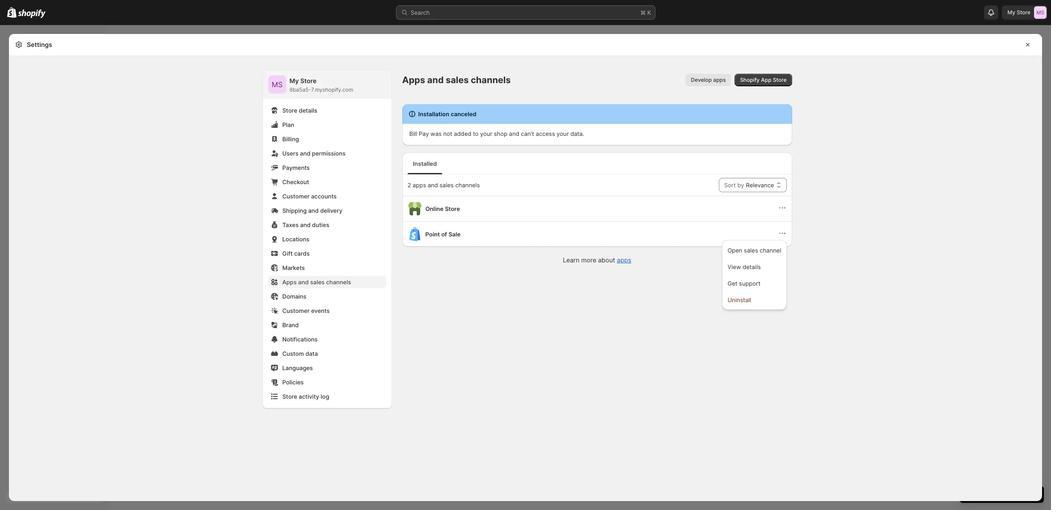 Task type: describe. For each thing, give the bounding box(es) containing it.
relevance
[[746, 182, 774, 189]]

customer for customer accounts
[[282, 193, 310, 200]]

and right taxes
[[300, 221, 311, 228]]

1 your from the left
[[480, 130, 492, 137]]

can't
[[521, 130, 534, 137]]

cards
[[294, 250, 310, 257]]

store left my store icon
[[1017, 9, 1030, 16]]

sort
[[724, 182, 736, 189]]

was
[[431, 130, 442, 137]]

get support
[[728, 280, 760, 287]]

log
[[321, 393, 329, 400]]

k
[[647, 9, 651, 16]]

1 vertical spatial channels
[[455, 182, 480, 189]]

bill
[[409, 130, 417, 137]]

shop settings menu element
[[263, 70, 391, 408]]

ms button
[[268, 76, 286, 93]]

app
[[761, 76, 771, 83]]

online store logo image
[[407, 202, 422, 216]]

view details
[[728, 263, 761, 270]]

pay
[[419, 130, 429, 137]]

gift
[[282, 250, 293, 257]]

gift cards link
[[268, 247, 386, 260]]

policies
[[282, 379, 304, 386]]

channel
[[760, 247, 781, 254]]

my for my store 8ba5a5-7.myshopify.com
[[289, 77, 299, 84]]

learn
[[563, 256, 579, 264]]

shopify image
[[18, 9, 46, 18]]

customer accounts
[[282, 193, 337, 200]]

duties
[[312, 221, 329, 228]]

apps and sales channels link
[[268, 276, 386, 288]]

more
[[581, 256, 596, 264]]

installation
[[418, 110, 449, 118]]

⌘
[[640, 9, 646, 16]]

sales right open on the top of the page
[[744, 247, 758, 254]]

sales up canceled
[[446, 75, 469, 85]]

bill pay was not added to your shop and can't access your data.
[[409, 130, 584, 137]]

installation canceled
[[418, 110, 476, 118]]

custom data
[[282, 350, 318, 357]]

users
[[282, 150, 298, 157]]

payments
[[282, 164, 310, 171]]

apps for 2
[[413, 182, 426, 189]]

installed
[[413, 160, 437, 167]]

store right online in the top of the page
[[445, 205, 460, 212]]

my store image
[[1034, 6, 1047, 19]]

permissions
[[312, 150, 346, 157]]

custom data link
[[268, 347, 386, 360]]

added
[[454, 130, 471, 137]]

support
[[739, 280, 760, 287]]

plan link
[[268, 118, 386, 131]]

taxes and duties
[[282, 221, 329, 228]]

domains link
[[268, 290, 386, 303]]

accounts
[[311, 193, 337, 200]]

shopify app store link
[[735, 74, 792, 86]]

open
[[728, 247, 742, 254]]

and down "customer accounts"
[[308, 207, 319, 214]]

sort by relevance
[[724, 182, 774, 189]]

store activity log
[[282, 393, 329, 400]]

and right users
[[300, 150, 310, 157]]

sale
[[448, 231, 461, 238]]

languages link
[[268, 362, 386, 374]]

2 apps and sales channels
[[407, 182, 480, 189]]

settings
[[27, 41, 52, 48]]

about
[[598, 256, 615, 264]]

shop
[[494, 130, 507, 137]]

apps for develop
[[713, 76, 726, 83]]

locations
[[282, 236, 309, 243]]

2 your from the left
[[557, 130, 569, 137]]

shipping
[[282, 207, 307, 214]]

shipping and delivery link
[[268, 204, 386, 217]]

notifications link
[[268, 333, 386, 346]]

open sales channel link
[[725, 243, 784, 257]]



Task type: vqa. For each thing, say whether or not it's contained in the screenshot.
the top 'Customer'
yes



Task type: locate. For each thing, give the bounding box(es) containing it.
search
[[411, 9, 430, 16]]

channels
[[471, 75, 511, 85], [455, 182, 480, 189], [326, 279, 351, 286]]

apps up installation
[[402, 75, 425, 85]]

details up get support "button"
[[743, 263, 761, 270]]

2 vertical spatial channels
[[326, 279, 351, 286]]

apps
[[713, 76, 726, 83], [413, 182, 426, 189], [617, 256, 631, 264]]

channels up canceled
[[471, 75, 511, 85]]

⌘ k
[[640, 9, 651, 16]]

1 vertical spatial apps
[[413, 182, 426, 189]]

apps right about
[[617, 256, 631, 264]]

store inside my store 8ba5a5-7.myshopify.com
[[300, 77, 317, 84]]

apps link
[[617, 256, 631, 264]]

point of sale
[[425, 231, 461, 238]]

apps right 2
[[413, 182, 426, 189]]

1 horizontal spatial apps
[[617, 256, 631, 264]]

users and permissions
[[282, 150, 346, 157]]

markets link
[[268, 262, 386, 274]]

online store
[[425, 205, 460, 212]]

my for my store
[[1007, 9, 1015, 16]]

your left data.
[[557, 130, 569, 137]]

0 vertical spatial details
[[299, 107, 317, 114]]

0 vertical spatial channels
[[471, 75, 511, 85]]

customer events
[[282, 307, 330, 314]]

0 horizontal spatial apps and sales channels
[[282, 279, 351, 286]]

0 vertical spatial apps and sales channels
[[402, 75, 511, 85]]

1 customer from the top
[[282, 193, 310, 200]]

billing
[[282, 135, 299, 143]]

and left can't
[[509, 130, 519, 137]]

0 horizontal spatial my
[[289, 77, 299, 84]]

canceled
[[451, 110, 476, 118]]

0 vertical spatial customer
[[282, 193, 310, 200]]

1 horizontal spatial apps and sales channels
[[402, 75, 511, 85]]

my
[[1007, 9, 1015, 16], [289, 77, 299, 84]]

sales
[[446, 75, 469, 85], [440, 182, 454, 189], [744, 247, 758, 254], [310, 279, 325, 286]]

1 horizontal spatial apps
[[402, 75, 425, 85]]

get support button
[[725, 276, 784, 290]]

online
[[425, 205, 443, 212]]

checkout
[[282, 178, 309, 186]]

apps and sales channels down markets link
[[282, 279, 351, 286]]

store up 8ba5a5-
[[300, 77, 317, 84]]

1 horizontal spatial my
[[1007, 9, 1015, 16]]

7.myshopify.com
[[311, 86, 353, 93]]

1 horizontal spatial details
[[743, 263, 761, 270]]

0 vertical spatial my
[[1007, 9, 1015, 16]]

and down installed
[[428, 182, 438, 189]]

details inside "link"
[[743, 263, 761, 270]]

0 horizontal spatial your
[[480, 130, 492, 137]]

0 horizontal spatial details
[[299, 107, 317, 114]]

activity
[[299, 393, 319, 400]]

apps right 'develop'
[[713, 76, 726, 83]]

2 horizontal spatial apps
[[713, 76, 726, 83]]

0 vertical spatial apps
[[713, 76, 726, 83]]

get
[[728, 280, 737, 287]]

2
[[407, 182, 411, 189]]

channels inside apps and sales channels 'link'
[[326, 279, 351, 286]]

policies link
[[268, 376, 386, 388]]

brand link
[[268, 319, 386, 331]]

store down policies
[[282, 393, 297, 400]]

apps inside 'link'
[[282, 279, 297, 286]]

events
[[311, 307, 330, 314]]

payments link
[[268, 161, 386, 174]]

and
[[427, 75, 444, 85], [509, 130, 519, 137], [300, 150, 310, 157], [428, 182, 438, 189], [308, 207, 319, 214], [300, 221, 311, 228], [298, 279, 309, 286]]

of
[[441, 231, 447, 238]]

not
[[443, 130, 452, 137]]

to
[[473, 130, 479, 137]]

0 horizontal spatial apps
[[282, 279, 297, 286]]

uninstall
[[728, 296, 751, 303]]

data
[[305, 350, 318, 357]]

details for store details
[[299, 107, 317, 114]]

learn more about apps
[[563, 256, 631, 264]]

0 vertical spatial apps
[[402, 75, 425, 85]]

brand
[[282, 321, 299, 329]]

8ba5a5-
[[289, 86, 311, 93]]

shipping and delivery
[[282, 207, 342, 214]]

details for view details
[[743, 263, 761, 270]]

details
[[299, 107, 317, 114], [743, 263, 761, 270]]

custom
[[282, 350, 304, 357]]

1 horizontal spatial your
[[557, 130, 569, 137]]

and inside 'link'
[[298, 279, 309, 286]]

data.
[[570, 130, 584, 137]]

develop apps
[[691, 76, 726, 83]]

open sales channel
[[728, 247, 781, 254]]

apps and sales channels inside 'link'
[[282, 279, 351, 286]]

apps and sales channels up canceled
[[402, 75, 511, 85]]

languages
[[282, 364, 313, 371]]

1 vertical spatial details
[[743, 263, 761, 270]]

details inside shop settings menu element
[[299, 107, 317, 114]]

my store
[[1007, 9, 1030, 16]]

sales inside 'link'
[[310, 279, 325, 286]]

your
[[480, 130, 492, 137], [557, 130, 569, 137]]

store
[[1017, 9, 1030, 16], [773, 76, 787, 83], [300, 77, 317, 84], [282, 107, 297, 114], [445, 205, 460, 212], [282, 393, 297, 400]]

2 vertical spatial apps
[[617, 256, 631, 264]]

apps down markets
[[282, 279, 297, 286]]

store up plan
[[282, 107, 297, 114]]

store activity log link
[[268, 390, 386, 403]]

and up domains
[[298, 279, 309, 286]]

locations link
[[268, 233, 386, 245]]

my store 8ba5a5-7.myshopify.com
[[289, 77, 353, 93]]

by
[[737, 182, 744, 189]]

apps and sales channels
[[402, 75, 511, 85], [282, 279, 351, 286]]

users and permissions link
[[268, 147, 386, 160]]

your right to
[[480, 130, 492, 137]]

access
[[536, 130, 555, 137]]

1 vertical spatial apps
[[282, 279, 297, 286]]

channels up the online store
[[455, 182, 480, 189]]

0 horizontal spatial apps
[[413, 182, 426, 189]]

customer down domains
[[282, 307, 310, 314]]

customer events link
[[268, 304, 386, 317]]

2 customer from the top
[[282, 307, 310, 314]]

gift cards
[[282, 250, 310, 257]]

shopify app store
[[740, 76, 787, 83]]

shopify
[[740, 76, 760, 83]]

taxes and duties link
[[268, 219, 386, 231]]

my store image
[[268, 76, 286, 93]]

sales up the online store
[[440, 182, 454, 189]]

channels down markets link
[[326, 279, 351, 286]]

plan
[[282, 121, 294, 128]]

customer
[[282, 193, 310, 200], [282, 307, 310, 314]]

sales down markets link
[[310, 279, 325, 286]]

1 vertical spatial my
[[289, 77, 299, 84]]

notifications
[[282, 336, 318, 343]]

view
[[728, 263, 741, 270]]

1 vertical spatial customer
[[282, 307, 310, 314]]

uninstall button
[[725, 292, 784, 307]]

and up installation
[[427, 75, 444, 85]]

checkout link
[[268, 176, 386, 188]]

store right app
[[773, 76, 787, 83]]

domains
[[282, 293, 306, 300]]

dialog
[[1046, 34, 1051, 501]]

point
[[425, 231, 440, 238]]

customer accounts link
[[268, 190, 386, 203]]

customer for customer events
[[282, 307, 310, 314]]

details down 8ba5a5-
[[299, 107, 317, 114]]

store details
[[282, 107, 317, 114]]

taxes
[[282, 221, 299, 228]]

view details link
[[725, 259, 784, 274]]

my left my store icon
[[1007, 9, 1015, 16]]

shopify image
[[7, 7, 17, 18]]

installed button
[[406, 153, 444, 174]]

store details link
[[268, 104, 386, 117]]

my up 8ba5a5-
[[289, 77, 299, 84]]

customer down checkout
[[282, 193, 310, 200]]

point of sale logo image
[[407, 227, 422, 241]]

my inside my store 8ba5a5-7.myshopify.com
[[289, 77, 299, 84]]

1 vertical spatial apps and sales channels
[[282, 279, 351, 286]]

settings dialog
[[9, 34, 1042, 501]]



